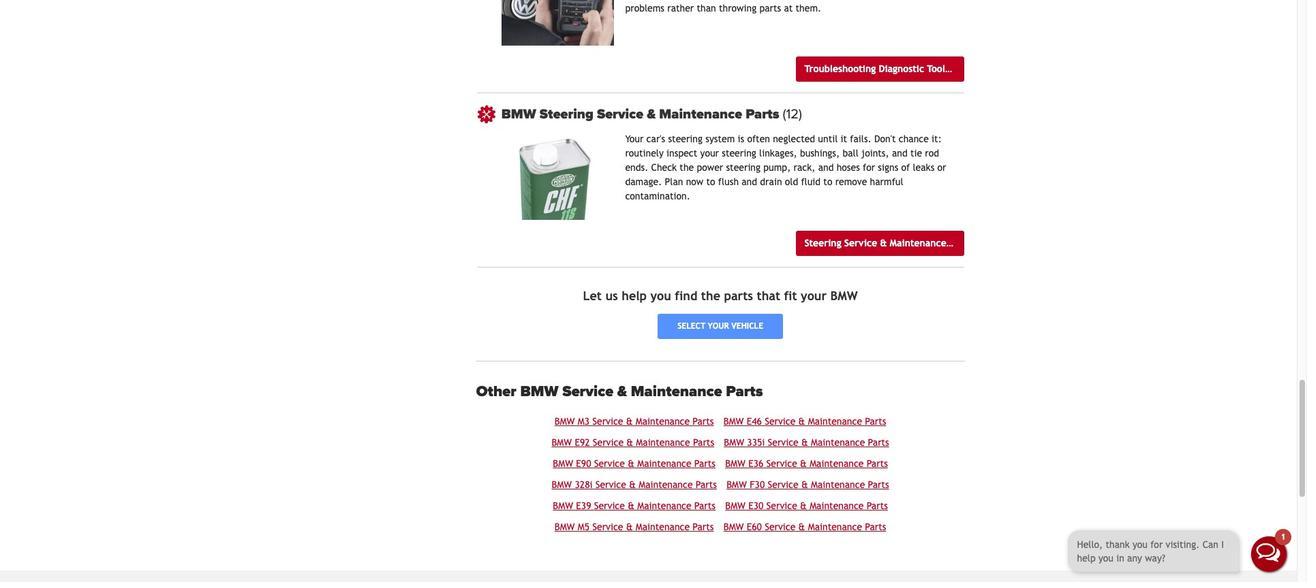 Task type: vqa. For each thing, say whether or not it's contained in the screenshot.
vehicles.
no



Task type: locate. For each thing, give the bounding box(es) containing it.
your inside your car's steering system is often neglected until it fails. don't chance it: routinely inspect your steering linkages, bushings, ball joints, and tie rod ends. check the power steering pump, rack, and hoses for signs of leaks or damage. plan now to flush and drain old fluid to remove harmful contamination.
[[700, 148, 719, 159]]

troubleshooting
[[805, 64, 876, 74]]

bmw e60 service & maintenance parts link
[[724, 522, 886, 533]]

bmw 328i service & maintenance parts
[[552, 480, 717, 491]]

0 vertical spatial the
[[680, 162, 694, 173]]

service down "remove"
[[844, 238, 877, 249]]

& up bmw e92 service & maintenance parts at the bottom of the page
[[626, 417, 633, 428]]

parts for bmw e92 service & maintenance parts
[[693, 438, 714, 449]]

bmw e39 service & maintenance parts
[[553, 501, 716, 512]]

& down "bmw e92 service & maintenance parts" link
[[628, 459, 635, 470]]

0 horizontal spatial steering
[[540, 106, 594, 123]]

0 vertical spatial your
[[700, 148, 719, 159]]

until
[[818, 134, 838, 145]]

1 vertical spatial and
[[818, 162, 834, 173]]

2 vertical spatial and
[[742, 177, 757, 188]]

bmw f30 service & maintenance parts link
[[727, 480, 889, 491]]

diagnostic
[[879, 64, 924, 74]]

&
[[952, 64, 959, 74], [647, 106, 656, 123], [880, 238, 887, 249], [617, 383, 627, 401], [626, 417, 633, 428], [799, 417, 805, 428], [627, 438, 633, 449], [801, 438, 808, 449], [628, 459, 635, 470], [800, 459, 807, 470], [629, 480, 636, 491], [801, 480, 808, 491], [628, 501, 635, 512], [800, 501, 807, 512], [626, 522, 633, 533], [799, 522, 805, 533]]

fluid
[[801, 177, 821, 188]]

maintenance
[[659, 106, 742, 123], [890, 238, 947, 249], [631, 383, 722, 401], [636, 417, 690, 428], [808, 417, 862, 428], [636, 438, 690, 449], [811, 438, 865, 449], [637, 459, 692, 470], [810, 459, 864, 470], [639, 480, 693, 491], [811, 480, 865, 491], [637, 501, 692, 512], [810, 501, 864, 512], [636, 522, 690, 533], [808, 522, 862, 533]]

check
[[651, 162, 677, 173]]

& for bmw m5 service & maintenance parts
[[626, 522, 633, 533]]

& down 'bmw e30 service & maintenance parts' 'link'
[[799, 522, 805, 533]]

bmw for bmw e39 service & maintenance parts
[[553, 501, 573, 512]]

steering service & maintenance parts thumbnail image image
[[501, 135, 614, 220]]

& up bmw m5 service & maintenance parts
[[628, 501, 635, 512]]

m5
[[578, 522, 590, 533]]

service right "e92"
[[593, 438, 624, 449]]

& down bmw 335i service & maintenance parts
[[800, 459, 807, 470]]

service
[[597, 106, 643, 123], [844, 238, 877, 249], [562, 383, 613, 401], [592, 417, 623, 428], [765, 417, 796, 428], [593, 438, 624, 449], [768, 438, 799, 449], [594, 459, 625, 470], [766, 459, 797, 470], [595, 480, 626, 491], [768, 480, 799, 491], [594, 501, 625, 512], [766, 501, 797, 512], [592, 522, 623, 533], [765, 522, 796, 533]]

1 horizontal spatial the
[[701, 289, 720, 303]]

rack,
[[794, 162, 815, 173]]

hoses
[[837, 162, 860, 173]]

service right e60
[[765, 522, 796, 533]]

1 vertical spatial steering
[[805, 238, 842, 249]]

& for other bmw service & maintenance parts
[[617, 383, 627, 401]]

parts for bmw 335i service & maintenance parts
[[868, 438, 889, 449]]

select your vehicle
[[678, 322, 763, 332]]

service for bmw e39 service & maintenance parts
[[594, 501, 625, 512]]

service for bmw m5 service & maintenance parts
[[592, 522, 623, 533]]

& up bmw 335i service & maintenance parts link
[[799, 417, 805, 428]]

0 vertical spatial and
[[892, 148, 908, 159]]

e46
[[747, 417, 762, 428]]

tools
[[927, 64, 949, 74]]

steering up "steering service & maintenance parts thumbnail image"
[[540, 106, 594, 123]]

bmw e90 service & maintenance parts
[[553, 459, 716, 470]]

service right m3
[[592, 417, 623, 428]]

your
[[700, 148, 719, 159], [801, 289, 827, 303], [708, 322, 729, 332]]

the
[[680, 162, 694, 173], [701, 289, 720, 303]]

2 vertical spatial your
[[708, 322, 729, 332]]

car's
[[647, 134, 665, 145]]

1 vertical spatial the
[[701, 289, 720, 303]]

steering down "is"
[[722, 148, 756, 159]]

& up bmw e39 service & maintenance parts link
[[629, 480, 636, 491]]

0 horizontal spatial and
[[742, 177, 757, 188]]

your right fit
[[801, 289, 827, 303]]

your up power
[[700, 148, 719, 159]]

parts
[[746, 106, 779, 123], [949, 238, 972, 249], [726, 383, 763, 401], [693, 417, 714, 428], [865, 417, 886, 428], [693, 438, 714, 449], [868, 438, 889, 449], [694, 459, 716, 470], [867, 459, 888, 470], [696, 480, 717, 491], [868, 480, 889, 491], [694, 501, 716, 512], [867, 501, 888, 512], [693, 522, 714, 533], [865, 522, 886, 533]]

service right 335i
[[768, 438, 799, 449]]

& for bmw m3 service & maintenance parts
[[626, 417, 633, 428]]

bmw f30 service & maintenance parts
[[727, 480, 889, 491]]

service up m3
[[562, 383, 613, 401]]

service right e90
[[594, 459, 625, 470]]

335i
[[747, 438, 765, 449]]

parts for bmw e36 service & maintenance parts
[[867, 459, 888, 470]]

service for bmw e36 service & maintenance parts
[[766, 459, 797, 470]]

service for bmw f30 service & maintenance parts
[[768, 480, 799, 491]]

service right 328i
[[595, 480, 626, 491]]

us
[[606, 289, 618, 303]]

troubleshooting diagnostic tools & accessories link
[[796, 57, 1013, 82]]

don't
[[874, 134, 896, 145]]

to
[[706, 177, 715, 188], [824, 177, 832, 188]]

0 horizontal spatial the
[[680, 162, 694, 173]]

steering service & maintenance parts link
[[796, 231, 972, 256]]

& for bmw 328i service & maintenance parts
[[629, 480, 636, 491]]

ends.
[[625, 162, 648, 173]]

2 horizontal spatial and
[[892, 148, 908, 159]]

the down inspect
[[680, 162, 694, 173]]

& right tools
[[952, 64, 959, 74]]

steering up inspect
[[668, 134, 703, 145]]

maintenance for bmw f30 service & maintenance parts
[[811, 480, 865, 491]]

service right e39
[[594, 501, 625, 512]]

bmw for bmw m5 service & maintenance parts
[[555, 522, 575, 533]]

your right select
[[708, 322, 729, 332]]

e30
[[749, 501, 764, 512]]

bmw e30 service & maintenance parts
[[725, 501, 888, 512]]

service right e46
[[765, 417, 796, 428]]

to right fluid
[[824, 177, 832, 188]]

service right f30
[[768, 480, 799, 491]]

maintenance for bmw 335i service & maintenance parts
[[811, 438, 865, 449]]

& up bmw m3 service & maintenance parts
[[617, 383, 627, 401]]

other bmw service & maintenance parts
[[476, 383, 763, 401]]

bmw for bmw e92 service & maintenance parts
[[552, 438, 572, 449]]

bmw e36 service & maintenance parts link
[[725, 459, 888, 470]]

maintenance for bmw e92 service & maintenance parts
[[636, 438, 690, 449]]

e36
[[749, 459, 764, 470]]

1 horizontal spatial steering
[[805, 238, 842, 249]]

flush
[[718, 177, 739, 188]]

steering
[[540, 106, 594, 123], [805, 238, 842, 249]]

you
[[651, 289, 671, 303]]

bmw for bmw e30 service & maintenance parts
[[725, 501, 746, 512]]

signs
[[878, 162, 899, 173]]

bmw e92 service & maintenance parts link
[[552, 438, 714, 449]]

service for bmw e92 service & maintenance parts
[[593, 438, 624, 449]]

now
[[686, 177, 704, 188]]

parts for bmw e90 service & maintenance parts
[[694, 459, 716, 470]]

steering
[[668, 134, 703, 145], [722, 148, 756, 159], [726, 162, 761, 173]]

& up 'bmw e30 service & maintenance parts' 'link'
[[801, 480, 808, 491]]

bmw 328i service & maintenance parts link
[[552, 480, 717, 491]]

bmw
[[501, 106, 536, 123], [831, 289, 858, 303], [520, 383, 559, 401], [555, 417, 575, 428], [724, 417, 744, 428], [552, 438, 572, 449], [724, 438, 744, 449], [553, 459, 573, 470], [725, 459, 746, 470], [552, 480, 572, 491], [727, 480, 747, 491], [553, 501, 573, 512], [725, 501, 746, 512], [555, 522, 575, 533], [724, 522, 744, 533]]

e92
[[575, 438, 590, 449]]

& down bmw e39 service & maintenance parts link
[[626, 522, 633, 533]]

and down the bushings,
[[818, 162, 834, 173]]

to down power
[[706, 177, 715, 188]]

service up your
[[597, 106, 643, 123]]

& up bmw e60 service & maintenance parts
[[800, 501, 807, 512]]

& up car's
[[647, 106, 656, 123]]

0 horizontal spatial to
[[706, 177, 715, 188]]

tie
[[911, 148, 922, 159]]

bmw for bmw e60 service & maintenance parts
[[724, 522, 744, 533]]

2 to from the left
[[824, 177, 832, 188]]

service for bmw e30 service & maintenance parts
[[766, 501, 797, 512]]

accessories
[[962, 64, 1013, 74]]

service right "m5"
[[592, 522, 623, 533]]

bmw m5 service & maintenance parts
[[555, 522, 714, 533]]

and up of
[[892, 148, 908, 159]]

& down bmw m3 service & maintenance parts
[[627, 438, 633, 449]]

leaks
[[913, 162, 935, 173]]

and right flush
[[742, 177, 757, 188]]

parts for bmw e60 service & maintenance parts
[[865, 522, 886, 533]]

bmw for bmw 335i service & maintenance parts
[[724, 438, 744, 449]]

the right find
[[701, 289, 720, 303]]

service right e30
[[766, 501, 797, 512]]

and
[[892, 148, 908, 159], [818, 162, 834, 173], [742, 177, 757, 188]]

chance
[[899, 134, 929, 145]]

service right e36
[[766, 459, 797, 470]]

your inside button
[[708, 322, 729, 332]]

f30
[[750, 480, 765, 491]]

steering down fluid
[[805, 238, 842, 249]]

often
[[747, 134, 770, 145]]

& down 'bmw e46 service & maintenance parts' link in the bottom right of the page
[[801, 438, 808, 449]]

parts for other bmw service & maintenance parts
[[726, 383, 763, 401]]

parts for bmw 328i service & maintenance parts
[[696, 480, 717, 491]]

service for bmw                                                                                    steering service & maintenance parts
[[597, 106, 643, 123]]

neglected
[[773, 134, 815, 145]]

bmw for bmw 328i service & maintenance parts
[[552, 480, 572, 491]]

steering up flush
[[726, 162, 761, 173]]

1 horizontal spatial to
[[824, 177, 832, 188]]

steering service & maintenance parts
[[805, 238, 972, 249]]

rod
[[925, 148, 939, 159]]



Task type: describe. For each thing, give the bounding box(es) containing it.
old
[[785, 177, 798, 188]]

bmw e46 service & maintenance parts
[[724, 417, 886, 428]]

bmw m5 service & maintenance parts link
[[555, 522, 714, 533]]

bmw e90 service & maintenance parts link
[[553, 459, 716, 470]]

find
[[675, 289, 698, 303]]

maintenance for bmw e46 service & maintenance parts
[[808, 417, 862, 428]]

bmw e30 service & maintenance parts link
[[725, 501, 888, 512]]

& for bmw f30 service & maintenance parts
[[801, 480, 808, 491]]

maintenance for bmw e90 service & maintenance parts
[[637, 459, 692, 470]]

m3
[[578, 417, 590, 428]]

1 to from the left
[[706, 177, 715, 188]]

parts for bmw m3 service & maintenance parts
[[693, 417, 714, 428]]

power
[[697, 162, 723, 173]]

bmw                                                                                    steering service & maintenance parts link
[[501, 106, 964, 123]]

service for bmw 328i service & maintenance parts
[[595, 480, 626, 491]]

remove
[[835, 177, 867, 188]]

1 horizontal spatial and
[[818, 162, 834, 173]]

of
[[901, 162, 910, 173]]

bmw for bmw e90 service & maintenance parts
[[553, 459, 573, 470]]

damage.
[[625, 177, 662, 188]]

& for bmw e60 service & maintenance parts
[[799, 522, 805, 533]]

select your vehicle button
[[658, 314, 783, 339]]

parts for bmw e46 service & maintenance parts
[[865, 417, 886, 428]]

drain
[[760, 177, 782, 188]]

& for bmw 335i service & maintenance parts
[[801, 438, 808, 449]]

0 vertical spatial steering
[[540, 106, 594, 123]]

bushings,
[[800, 148, 840, 159]]

bmw e36 service & maintenance parts
[[725, 459, 888, 470]]

that
[[757, 289, 780, 303]]

bmw for bmw e36 service & maintenance parts
[[725, 459, 746, 470]]

let us help you find the parts that fit your     bmw
[[583, 289, 858, 303]]

plan
[[665, 177, 683, 188]]

maintenance for bmw e30 service & maintenance parts
[[810, 501, 864, 512]]

328i
[[575, 480, 593, 491]]

& for bmw e46 service & maintenance parts
[[799, 417, 805, 428]]

parts for bmw e39 service & maintenance parts
[[694, 501, 716, 512]]

service for other bmw service & maintenance parts
[[562, 383, 613, 401]]

maintenance for bmw                                                                                    steering service & maintenance parts
[[659, 106, 742, 123]]

maintenance for bmw m3 service & maintenance parts
[[636, 417, 690, 428]]

your car's steering system is often neglected until it fails. don't chance it: routinely inspect your steering linkages, bushings, ball joints, and tie rod ends. check the power steering pump, rack, and hoses for signs of leaks or damage. plan now to flush and drain old fluid to remove harmful contamination.
[[625, 134, 946, 202]]

your
[[625, 134, 644, 145]]

maintenance for bmw e39 service & maintenance parts
[[637, 501, 692, 512]]

bmw for bmw                                                                                    steering service & maintenance parts
[[501, 106, 536, 123]]

system
[[706, 134, 735, 145]]

for
[[863, 162, 875, 173]]

linkages,
[[759, 148, 797, 159]]

is
[[738, 134, 744, 145]]

1 vertical spatial your
[[801, 289, 827, 303]]

bmw 335i service & maintenance parts
[[724, 438, 889, 449]]

service inside steering service & maintenance parts link
[[844, 238, 877, 249]]

parts for bmw e30 service & maintenance parts
[[867, 501, 888, 512]]

vehicle
[[732, 322, 763, 332]]

fit
[[784, 289, 797, 303]]

fails.
[[850, 134, 872, 145]]

bmw m3 service & maintenance parts
[[555, 417, 714, 428]]

the inside your car's steering system is often neglected until it fails. don't chance it: routinely inspect your steering linkages, bushings, ball joints, and tie rod ends. check the power steering pump, rack, and hoses for signs of leaks or damage. plan now to flush and drain old fluid to remove harmful contamination.
[[680, 162, 694, 173]]

maintenance for other bmw service & maintenance parts
[[631, 383, 722, 401]]

0 vertical spatial steering
[[668, 134, 703, 145]]

parts for bmw                                                                                    steering service & maintenance parts
[[746, 106, 779, 123]]

or
[[938, 162, 946, 173]]

maintenance for bmw m5 service & maintenance parts
[[636, 522, 690, 533]]

& for bmw                                                                                    steering service & maintenance parts
[[647, 106, 656, 123]]

troubleshooting diagnostic tools & accessories
[[805, 64, 1013, 74]]

service for bmw m3 service & maintenance parts
[[592, 417, 623, 428]]

& for bmw e90 service & maintenance parts
[[628, 459, 635, 470]]

bmw e39 service & maintenance parts link
[[553, 501, 716, 512]]

& for bmw e92 service & maintenance parts
[[627, 438, 633, 449]]

ball
[[843, 148, 859, 159]]

bmw e46 service & maintenance parts link
[[724, 417, 886, 428]]

harmful
[[870, 177, 903, 188]]

& down harmful
[[880, 238, 887, 249]]

routinely
[[625, 148, 664, 159]]

service for bmw 335i service & maintenance parts
[[768, 438, 799, 449]]

help
[[622, 289, 647, 303]]

e90
[[576, 459, 591, 470]]

bmw e92 service & maintenance parts
[[552, 438, 714, 449]]

& for troubleshooting diagnostic tools & accessories
[[952, 64, 959, 74]]

service for bmw e90 service & maintenance parts
[[594, 459, 625, 470]]

& for bmw e30 service & maintenance parts
[[800, 501, 807, 512]]

other
[[476, 383, 517, 401]]

parts for bmw f30 service & maintenance parts
[[868, 480, 889, 491]]

parts
[[724, 289, 753, 303]]

it
[[841, 134, 847, 145]]

e39
[[576, 501, 591, 512]]

let
[[583, 289, 602, 303]]

joints,
[[862, 148, 889, 159]]

pump,
[[764, 162, 791, 173]]

e60
[[747, 522, 762, 533]]

select
[[678, 322, 706, 332]]

2 vertical spatial steering
[[726, 162, 761, 173]]

troubleshooting diagnostic tools & accessories thumbnail image image
[[501, 0, 614, 46]]

inspect
[[667, 148, 697, 159]]

maintenance for bmw e60 service & maintenance parts
[[808, 522, 862, 533]]

contamination.
[[625, 191, 690, 202]]

& for bmw e39 service & maintenance parts
[[628, 501, 635, 512]]

bmw m3 service & maintenance parts link
[[555, 417, 714, 428]]

1 vertical spatial steering
[[722, 148, 756, 159]]

maintenance for bmw e36 service & maintenance parts
[[810, 459, 864, 470]]

service for bmw e60 service & maintenance parts
[[765, 522, 796, 533]]

bmw for bmw f30 service & maintenance parts
[[727, 480, 747, 491]]

bmw e60 service & maintenance parts
[[724, 522, 886, 533]]

bmw                                                                                    steering service & maintenance parts
[[501, 106, 783, 123]]

parts for bmw m5 service & maintenance parts
[[693, 522, 714, 533]]

maintenance for bmw 328i service & maintenance parts
[[639, 480, 693, 491]]

bmw for bmw m3 service & maintenance parts
[[555, 417, 575, 428]]

service for bmw e46 service & maintenance parts
[[765, 417, 796, 428]]

bmw 335i service & maintenance parts link
[[724, 438, 889, 449]]

bmw for bmw e46 service & maintenance parts
[[724, 417, 744, 428]]

it:
[[932, 134, 942, 145]]

& for bmw e36 service & maintenance parts
[[800, 459, 807, 470]]



